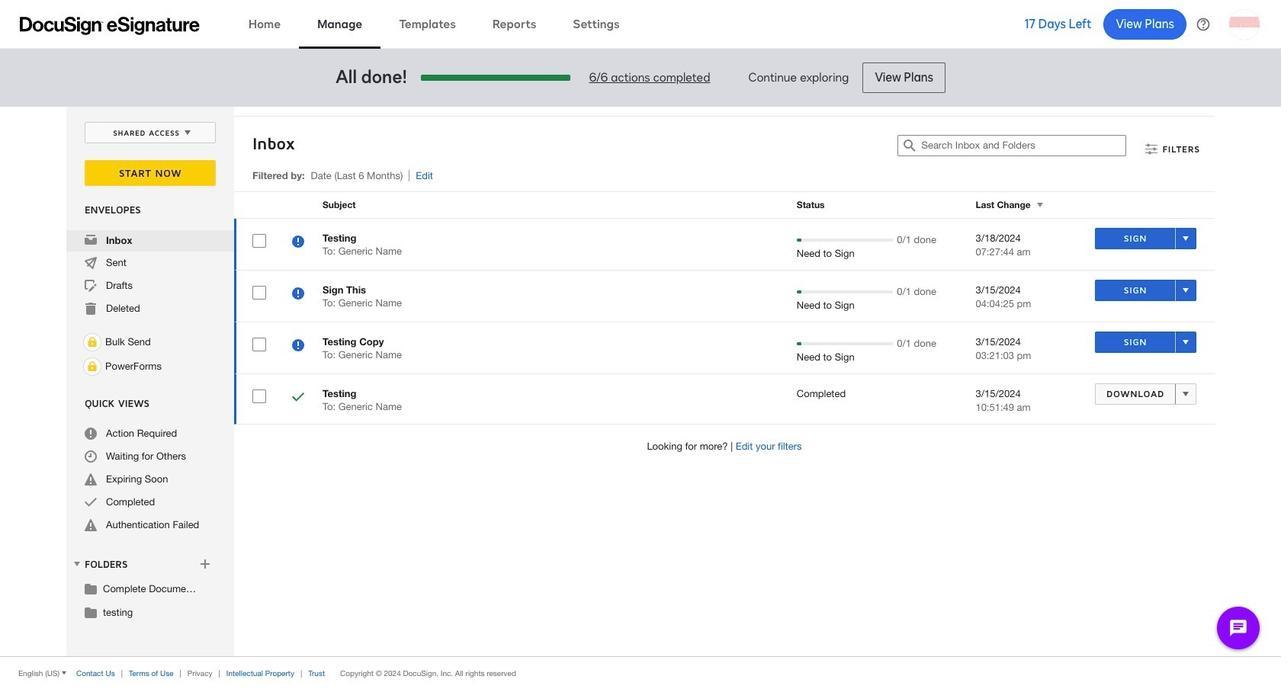 Task type: locate. For each thing, give the bounding box(es) containing it.
Search Inbox and Folders text field
[[922, 136, 1126, 156]]

folder image
[[85, 583, 97, 595]]

0 vertical spatial lock image
[[83, 333, 101, 352]]

2 need to sign image from the top
[[292, 339, 304, 354]]

folder image
[[85, 606, 97, 619]]

inbox image
[[85, 234, 97, 246]]

need to sign image up completed icon
[[292, 339, 304, 354]]

need to sign image up need to sign icon
[[292, 236, 304, 250]]

completed image
[[292, 391, 304, 406]]

lock image
[[83, 333, 101, 352], [83, 358, 101, 376]]

1 vertical spatial need to sign image
[[292, 339, 304, 354]]

secondary navigation region
[[66, 107, 1219, 657]]

need to sign image
[[292, 236, 304, 250], [292, 339, 304, 354]]

view folders image
[[71, 558, 83, 571]]

1 vertical spatial lock image
[[83, 358, 101, 376]]

completed image
[[85, 497, 97, 509]]

trash image
[[85, 303, 97, 315]]

more info region
[[0, 657, 1282, 690]]

your uploaded profile image image
[[1230, 9, 1260, 39]]

draft image
[[85, 280, 97, 292]]

0 vertical spatial need to sign image
[[292, 236, 304, 250]]

1 lock image from the top
[[83, 333, 101, 352]]



Task type: describe. For each thing, give the bounding box(es) containing it.
1 need to sign image from the top
[[292, 236, 304, 250]]

alert image
[[85, 474, 97, 486]]

alert image
[[85, 520, 97, 532]]

clock image
[[85, 451, 97, 463]]

action required image
[[85, 428, 97, 440]]

docusign esignature image
[[20, 16, 200, 35]]

need to sign image
[[292, 288, 304, 302]]

sent image
[[85, 257, 97, 269]]

2 lock image from the top
[[83, 358, 101, 376]]



